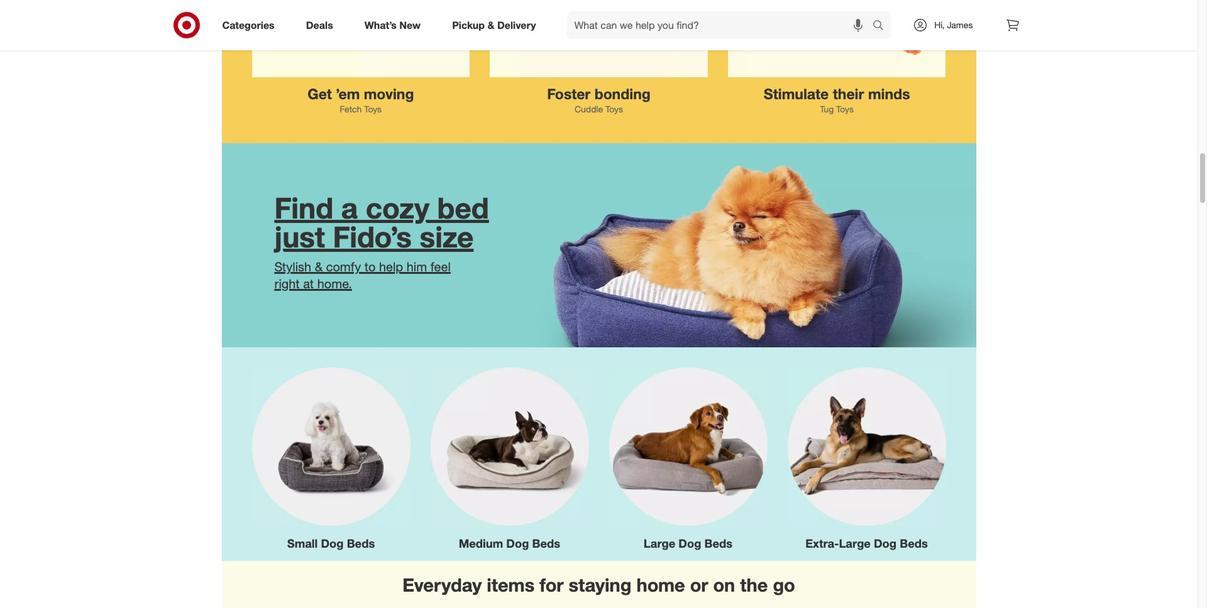 Task type: describe. For each thing, give the bounding box(es) containing it.
fetch
[[340, 104, 362, 114]]

just fido's size
[[275, 219, 474, 255]]

large dog beds link
[[599, 358, 778, 552]]

deals link
[[295, 11, 349, 39]]

find a cozy bed
[[275, 191, 489, 226]]

moving
[[364, 85, 414, 102]]

stimulate their minds tug toys
[[764, 85, 911, 114]]

him
[[407, 259, 427, 275]]

get 'em moving fetch toys
[[308, 85, 414, 114]]

their
[[833, 85, 865, 102]]

stimulate
[[764, 85, 829, 102]]

just
[[275, 219, 325, 255]]

hi, james
[[935, 20, 973, 30]]

4 dog from the left
[[874, 537, 897, 551]]

hi,
[[935, 20, 945, 30]]

extra-
[[806, 537, 839, 551]]

right
[[275, 276, 300, 292]]

extra-large dog beds link
[[778, 358, 957, 552]]

the
[[741, 575, 768, 597]]

stylish
[[275, 259, 311, 275]]

extra-large dog beds
[[806, 537, 928, 551]]

categories link
[[212, 11, 290, 39]]

comfy
[[326, 259, 361, 275]]

home
[[637, 575, 686, 597]]

medium
[[459, 537, 503, 551]]

small
[[287, 537, 318, 551]]

toys inside foster bonding cuddle toys
[[606, 104, 623, 114]]

What can we help you find? suggestions appear below search field
[[567, 11, 876, 39]]

get
[[308, 85, 332, 102]]

deals
[[306, 19, 333, 31]]

feel
[[431, 259, 451, 275]]

cozy
[[366, 191, 430, 226]]

large dog beds
[[644, 537, 733, 551]]

pickup & delivery
[[452, 19, 536, 31]]

what's new link
[[354, 11, 437, 39]]

categories
[[222, 19, 275, 31]]

1 large from the left
[[644, 537, 676, 551]]

james
[[948, 20, 973, 30]]

stylish & comfy to help him feel right at home.
[[275, 259, 451, 292]]

tug
[[820, 104, 834, 114]]

dog for large
[[679, 537, 702, 551]]

bonding
[[595, 85, 651, 102]]

delivery
[[498, 19, 536, 31]]

toys for get
[[364, 104, 382, 114]]

to
[[365, 259, 376, 275]]



Task type: vqa. For each thing, say whether or not it's contained in the screenshot.
4th Beds from right
yes



Task type: locate. For each thing, give the bounding box(es) containing it.
3 dog from the left
[[679, 537, 702, 551]]

cuddle
[[575, 104, 603, 114]]

small dog beds link
[[242, 358, 421, 552]]

1 toys from the left
[[364, 104, 382, 114]]

toys down bonding
[[606, 104, 623, 114]]

& up home.
[[315, 259, 323, 275]]

pickup & delivery link
[[442, 11, 552, 39]]

toys inside stimulate their minds tug toys
[[837, 104, 854, 114]]

toys
[[364, 104, 382, 114], [606, 104, 623, 114], [837, 104, 854, 114]]

2 dog from the left
[[507, 537, 529, 551]]

& for comfy
[[315, 259, 323, 275]]

'em
[[336, 85, 360, 102]]

everyday items for staying home or on the go
[[403, 575, 796, 597]]

4 beds from the left
[[900, 537, 928, 551]]

beds for medium dog beds
[[533, 537, 561, 551]]

items
[[487, 575, 535, 597]]

pickup
[[452, 19, 485, 31]]

1 horizontal spatial toys
[[606, 104, 623, 114]]

everyday
[[403, 575, 482, 597]]

toys down their
[[837, 104, 854, 114]]

large
[[644, 537, 676, 551], [839, 537, 871, 551]]

& for delivery
[[488, 19, 495, 31]]

find
[[275, 191, 333, 226]]

toys down moving
[[364, 104, 382, 114]]

medium dog beds
[[459, 537, 561, 551]]

at
[[303, 276, 314, 292]]

small dog beds
[[287, 537, 375, 551]]

toys inside get 'em moving fetch toys
[[364, 104, 382, 114]]

home.
[[317, 276, 352, 292]]

or
[[691, 575, 709, 597]]

minds
[[869, 85, 911, 102]]

dog for medium
[[507, 537, 529, 551]]

staying
[[569, 575, 632, 597]]

0 horizontal spatial large
[[644, 537, 676, 551]]

& inside stylish & comfy to help him feel right at home.
[[315, 259, 323, 275]]

a
[[341, 191, 358, 226]]

2 toys from the left
[[606, 104, 623, 114]]

medium dog beds link
[[421, 358, 599, 552]]

0 horizontal spatial toys
[[364, 104, 382, 114]]

1 beds from the left
[[347, 537, 375, 551]]

search button
[[868, 11, 898, 42]]

dog for small
[[321, 537, 344, 551]]

1 horizontal spatial &
[[488, 19, 495, 31]]

bed
[[438, 191, 489, 226]]

&
[[488, 19, 495, 31], [315, 259, 323, 275]]

0 horizontal spatial &
[[315, 259, 323, 275]]

for
[[540, 575, 564, 597]]

on
[[714, 575, 736, 597]]

beds
[[347, 537, 375, 551], [533, 537, 561, 551], [705, 537, 733, 551], [900, 537, 928, 551]]

dog
[[321, 537, 344, 551], [507, 537, 529, 551], [679, 537, 702, 551], [874, 537, 897, 551]]

3 beds from the left
[[705, 537, 733, 551]]

3 toys from the left
[[837, 104, 854, 114]]

beds for large dog beds
[[705, 537, 733, 551]]

beds for small dog beds
[[347, 537, 375, 551]]

& right the pickup on the left
[[488, 19, 495, 31]]

what's
[[365, 19, 397, 31]]

foster bonding cuddle toys
[[547, 85, 651, 114]]

2 horizontal spatial toys
[[837, 104, 854, 114]]

fido's
[[333, 219, 412, 255]]

2 beds from the left
[[533, 537, 561, 551]]

new
[[400, 19, 421, 31]]

0 vertical spatial &
[[488, 19, 495, 31]]

go
[[773, 575, 796, 597]]

toys for stimulate
[[837, 104, 854, 114]]

1 horizontal spatial large
[[839, 537, 871, 551]]

help
[[379, 259, 403, 275]]

& inside "link"
[[488, 19, 495, 31]]

foster
[[547, 85, 591, 102]]

size
[[420, 219, 474, 255]]

search
[[868, 20, 898, 32]]

1 dog from the left
[[321, 537, 344, 551]]

2 large from the left
[[839, 537, 871, 551]]

1 vertical spatial &
[[315, 259, 323, 275]]

what's new
[[365, 19, 421, 31]]



